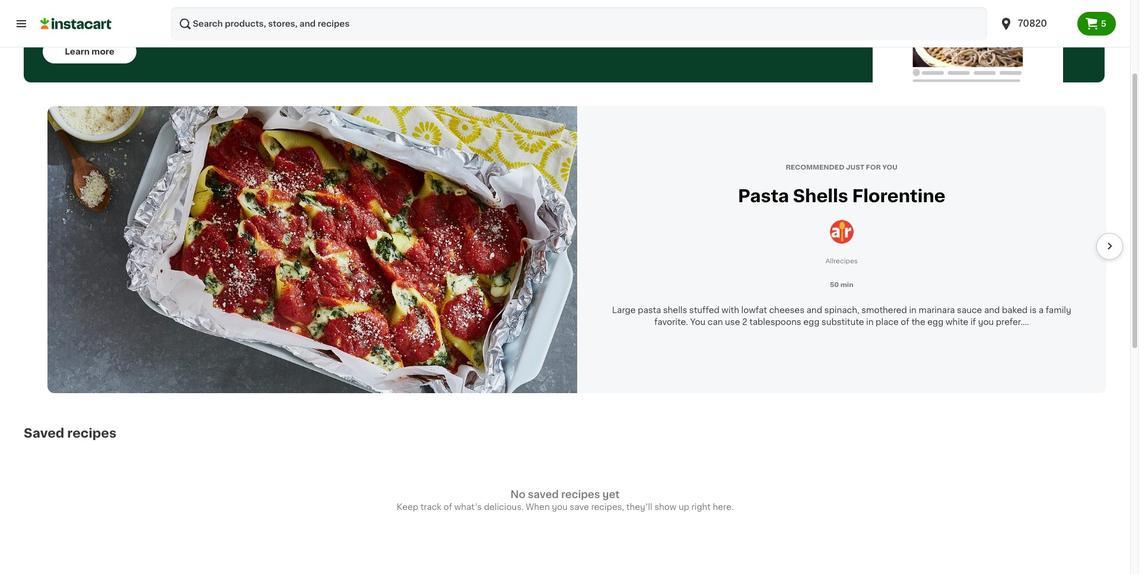 Task type: describe. For each thing, give the bounding box(es) containing it.
min
[[841, 282, 853, 288]]

substitute
[[822, 318, 864, 326]]

2 egg from the left
[[927, 318, 944, 326]]

up
[[679, 503, 689, 511]]

large pasta shells stuffed with lowfat cheeses and spinach, smothered in marinara sauce and baked is a family favorite. you can use 2 tablespoons egg substitute in place of the egg white if you prefer....
[[612, 306, 1071, 326]]

5
[[1101, 20, 1106, 28]]

1 and from the left
[[807, 306, 822, 315]]

for
[[866, 164, 881, 171]]

0 horizontal spatial in
[[866, 318, 874, 326]]

just
[[846, 164, 864, 171]]

what's
[[454, 503, 482, 511]]

learn more button
[[43, 40, 136, 63]]

instacart logo image
[[40, 17, 112, 31]]

70820 button
[[992, 7, 1077, 40]]

you inside no saved recipes yet keep track of what's delicious. when you save recipes, they'll show up right here.
[[552, 503, 568, 511]]

marinara
[[919, 306, 955, 315]]

2
[[742, 318, 747, 326]]

shells
[[793, 187, 848, 205]]

more
[[92, 47, 114, 56]]

1 horizontal spatial in
[[909, 306, 917, 315]]

Search field
[[171, 7, 987, 40]]

saved
[[528, 490, 559, 500]]

of inside no saved recipes yet keep track of what's delicious. when you save recipes, they'll show up right here.
[[444, 503, 452, 511]]

50
[[830, 282, 839, 288]]

show
[[654, 503, 677, 511]]

is
[[1030, 306, 1037, 315]]

2 and from the left
[[984, 306, 1000, 315]]

0 horizontal spatial recipes
[[67, 427, 116, 440]]

learn
[[65, 47, 90, 56]]

of inside large pasta shells stuffed with lowfat cheeses and spinach, smothered in marinara sauce and baked is a family favorite. you can use 2 tablespoons egg substitute in place of the egg white if you prefer....
[[901, 318, 909, 326]]

track
[[420, 503, 441, 511]]

yet
[[603, 490, 620, 500]]

use
[[725, 318, 740, 326]]

a
[[1039, 306, 1044, 315]]

cheeses
[[769, 306, 804, 315]]

lowfat
[[741, 306, 767, 315]]

50 min
[[830, 282, 853, 288]]

florentine
[[852, 187, 945, 205]]

allrecipes
[[826, 258, 858, 265]]

you
[[882, 164, 898, 171]]

allrecipes image
[[830, 220, 854, 244]]

family
[[1046, 306, 1071, 315]]

item carousel region
[[24, 106, 1123, 393]]



Task type: vqa. For each thing, say whether or not it's contained in the screenshot.
the with
yes



Task type: locate. For each thing, give the bounding box(es) containing it.
if
[[971, 318, 976, 326]]

1 horizontal spatial you
[[978, 318, 994, 326]]

extension banner image
[[872, 0, 1063, 82]]

favorite.
[[654, 318, 688, 326]]

and left spinach,
[[807, 306, 822, 315]]

white
[[946, 318, 968, 326]]

0 vertical spatial you
[[978, 318, 994, 326]]

when
[[526, 503, 550, 511]]

recipes up the save
[[561, 490, 600, 500]]

spinach,
[[824, 306, 859, 315]]

1 horizontal spatial egg
[[927, 318, 944, 326]]

right
[[691, 503, 711, 511]]

recipes
[[67, 427, 116, 440], [561, 490, 600, 500]]

you inside large pasta shells stuffed with lowfat cheeses and spinach, smothered in marinara sauce and baked is a family favorite. you can use 2 tablespoons egg substitute in place of the egg white if you prefer....
[[978, 318, 994, 326]]

baked
[[1002, 306, 1028, 315]]

egg down marinara
[[927, 318, 944, 326]]

1 vertical spatial of
[[444, 503, 452, 511]]

saved
[[24, 427, 64, 440]]

you
[[690, 318, 706, 326]]

recommended just for you
[[786, 164, 898, 171]]

70820 button
[[999, 7, 1070, 40]]

egg down 'cheeses'
[[803, 318, 819, 326]]

learn more
[[65, 47, 114, 56]]

large
[[612, 306, 636, 315]]

egg
[[803, 318, 819, 326], [927, 318, 944, 326]]

pasta
[[638, 306, 661, 315]]

stuffed
[[689, 306, 720, 315]]

pasta
[[738, 187, 789, 205]]

in up the
[[909, 306, 917, 315]]

recommended
[[786, 164, 845, 171]]

no
[[511, 490, 525, 500]]

0 horizontal spatial of
[[444, 503, 452, 511]]

they'll
[[626, 503, 652, 511]]

1 egg from the left
[[803, 318, 819, 326]]

and right sauce
[[984, 306, 1000, 315]]

0 horizontal spatial egg
[[803, 318, 819, 326]]

with
[[722, 306, 739, 315]]

recipes right saved
[[67, 427, 116, 440]]

keep
[[397, 503, 418, 511]]

pasta shells florentine
[[738, 187, 945, 205]]

delicious.
[[484, 503, 524, 511]]

recipes inside no saved recipes yet keep track of what's delicious. when you save recipes, they'll show up right here.
[[561, 490, 600, 500]]

you left the save
[[552, 503, 568, 511]]

recipes,
[[591, 503, 624, 511]]

0 vertical spatial of
[[901, 318, 909, 326]]

save
[[570, 503, 589, 511]]

here.
[[713, 503, 734, 511]]

smothered
[[862, 306, 907, 315]]

1 horizontal spatial of
[[901, 318, 909, 326]]

of right the track in the left bottom of the page
[[444, 503, 452, 511]]

you right if at right bottom
[[978, 318, 994, 326]]

1 horizontal spatial recipes
[[561, 490, 600, 500]]

1 horizontal spatial and
[[984, 306, 1000, 315]]

1 vertical spatial recipes
[[561, 490, 600, 500]]

saved recipes
[[24, 427, 116, 440]]

1 vertical spatial in
[[866, 318, 874, 326]]

shells
[[663, 306, 687, 315]]

None search field
[[171, 7, 987, 40]]

0 horizontal spatial and
[[807, 306, 822, 315]]

the
[[912, 318, 925, 326]]

1 vertical spatial you
[[552, 503, 568, 511]]

0 vertical spatial in
[[909, 306, 917, 315]]

prefer....
[[996, 318, 1029, 326]]

you
[[978, 318, 994, 326], [552, 503, 568, 511]]

and
[[807, 306, 822, 315], [984, 306, 1000, 315]]

of
[[901, 318, 909, 326], [444, 503, 452, 511]]

place
[[876, 318, 899, 326]]

no saved recipes yet keep track of what's delicious. when you save recipes, they'll show up right here.
[[397, 490, 734, 511]]

5 button
[[1077, 12, 1116, 36]]

70820
[[1018, 19, 1047, 28]]

can
[[708, 318, 723, 326]]

0 vertical spatial recipes
[[67, 427, 116, 440]]

in left place
[[866, 318, 874, 326]]

tablespoons
[[749, 318, 801, 326]]

0 horizontal spatial you
[[552, 503, 568, 511]]

sauce
[[957, 306, 982, 315]]

in
[[909, 306, 917, 315], [866, 318, 874, 326]]

of left the
[[901, 318, 909, 326]]



